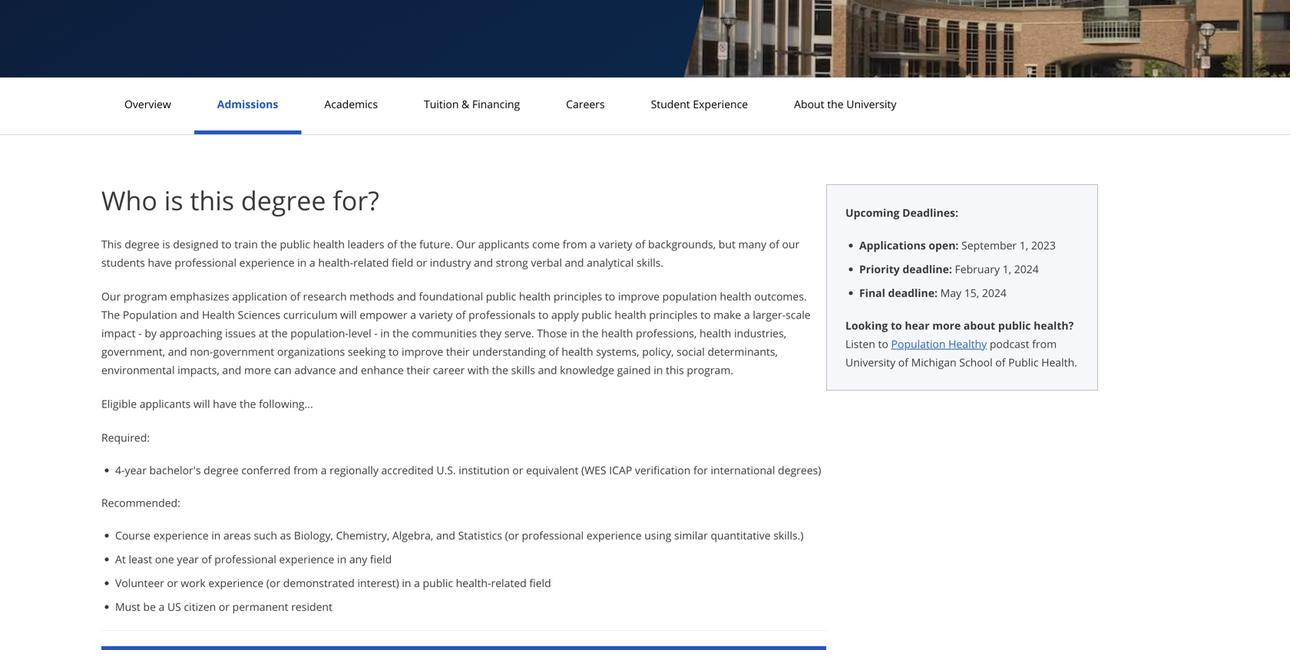 Task type: describe. For each thing, give the bounding box(es) containing it.
least
[[129, 552, 152, 567]]

designed
[[173, 237, 219, 252]]

skills
[[511, 363, 535, 378]]

a right empower
[[410, 308, 416, 322]]

experience up must be a us citizen or permanent resident
[[208, 576, 264, 591]]

to up enhance
[[389, 345, 399, 359]]

regionally
[[330, 463, 379, 478]]

with
[[468, 363, 489, 378]]

international
[[711, 463, 775, 478]]

upcoming deadlines:
[[846, 206, 959, 220]]

scale
[[786, 308, 811, 322]]

1, for february
[[1003, 262, 1012, 277]]

volunteer
[[115, 576, 164, 591]]

sciences
[[238, 308, 281, 322]]

required:
[[101, 431, 150, 445]]

the left future.
[[400, 237, 417, 252]]

in down apply at the left of the page
[[570, 326, 580, 341]]

0 vertical spatial their
[[446, 345, 470, 359]]

a up analytical
[[590, 237, 596, 252]]

resident
[[291, 600, 333, 615]]

at least one year of professional experience in any field
[[115, 552, 392, 567]]

or inside volunteer or work experience (or demonstrated interest) in a public health-related field list item
[[167, 576, 178, 591]]

course experience in areas such as biology, chemistry, algebra, and statistics (or professional experience using similar quantitative skills.) list item
[[115, 528, 827, 544]]

for
[[694, 463, 708, 478]]

more inside looking to hear more about public health? listen to population healthy
[[933, 318, 961, 333]]

impacts,
[[178, 363, 220, 378]]

leaders
[[348, 237, 385, 252]]

and right skills
[[538, 363, 557, 378]]

1 vertical spatial (or
[[266, 576, 281, 591]]

the right "train"
[[261, 237, 277, 252]]

to up those
[[539, 308, 549, 322]]

analytical
[[587, 255, 634, 270]]

come
[[532, 237, 560, 252]]

the
[[101, 308, 120, 322]]

those
[[537, 326, 567, 341]]

as
[[280, 529, 291, 543]]

experience up one
[[153, 529, 209, 543]]

organizations
[[277, 345, 345, 359]]

0 vertical spatial improve
[[618, 289, 660, 304]]

related inside the this degree is designed to train the public health leaders of the future. our applicants come from a variety of backgrounds, but many of our students have professional experience in a health-related field or industry and strong verbal and analytical skills.
[[353, 255, 389, 270]]

priority
[[860, 262, 900, 277]]

0 horizontal spatial principles
[[554, 289, 602, 304]]

to down analytical
[[605, 289, 616, 304]]

policy,
[[642, 345, 674, 359]]

who is this degree for?
[[101, 182, 379, 218]]

in down policy,
[[654, 363, 663, 378]]

year inside list item
[[177, 552, 199, 567]]

1 vertical spatial will
[[194, 397, 210, 411]]

program.
[[687, 363, 734, 378]]

deadlines:
[[903, 206, 959, 220]]

and right verbal
[[565, 255, 584, 270]]

outcomes.
[[755, 289, 807, 304]]

public
[[1009, 355, 1039, 370]]

health- inside the this degree is designed to train the public health leaders of the future. our applicants come from a variety of backgrounds, but many of our students have professional experience in a health-related field or industry and strong verbal and analytical skills.
[[318, 255, 353, 270]]

2024 for final deadline: may 15, 2024
[[982, 286, 1007, 300]]

university for about the university
[[847, 97, 897, 111]]

eligible
[[101, 397, 137, 411]]

of down podcast
[[996, 355, 1006, 370]]

many
[[739, 237, 767, 252]]

us
[[167, 600, 181, 615]]

public right apply at the left of the page
[[582, 308, 612, 322]]

this inside our program emphasizes application of research methods and foundational public health principles to improve population health outcomes. the population and health sciences curriculum will empower a variety of professionals to apply public health principles to make a larger-scale impact - by approaching issues at the population-level - in the communities they serve. those in the health professions, health industries, government, and non-government organizations seeking to improve their understanding of health systems, policy, social determinants, environmental impacts, and more can advance and enhance their career with the skills and knowledge gained in this program.
[[666, 363, 684, 378]]

future.
[[420, 237, 453, 252]]

variety inside our program emphasizes application of research methods and foundational public health principles to improve population health outcomes. the population and health sciences curriculum will empower a variety of professionals to apply public health principles to make a larger-scale impact - by approaching issues at the population-level - in the communities they serve. those in the health professions, health industries, government, and non-government organizations seeking to improve their understanding of health systems, policy, social determinants, environmental impacts, and more can advance and enhance their career with the skills and knowledge gained in this program.
[[419, 308, 453, 322]]

biology,
[[294, 529, 333, 543]]

verification
[[635, 463, 691, 478]]

field inside list item
[[370, 552, 392, 567]]

the left the following...
[[240, 397, 256, 411]]

issues
[[225, 326, 256, 341]]

must be a us citizen or permanent resident
[[115, 600, 333, 615]]

final deadline: may 15, 2024
[[860, 286, 1007, 300]]

overview link
[[120, 97, 176, 111]]

determinants,
[[708, 345, 778, 359]]

and down government
[[222, 363, 242, 378]]

industries,
[[734, 326, 787, 341]]

health inside the this degree is designed to train the public health leaders of the future. our applicants come from a variety of backgrounds, but many of our students have professional experience in a health-related field or industry and strong verbal and analytical skills.
[[313, 237, 345, 252]]

larger-
[[753, 308, 786, 322]]

2023
[[1032, 238, 1056, 253]]

one
[[155, 552, 174, 567]]

who
[[101, 182, 157, 218]]

february
[[955, 262, 1000, 277]]

any
[[349, 552, 367, 567]]

student experience
[[651, 97, 748, 111]]

of up the skills.
[[636, 237, 646, 252]]

student
[[651, 97, 690, 111]]

a right interest)
[[414, 576, 420, 591]]

applications open: september 1, 2023
[[860, 238, 1056, 253]]

similar
[[675, 529, 708, 543]]

professional inside the this degree is designed to train the public health leaders of the future. our applicants come from a variety of backgrounds, but many of our students have professional experience in a health-related field or industry and strong verbal and analytical skills.
[[175, 255, 237, 270]]

the down empower
[[393, 326, 409, 341]]

population inside our program emphasizes application of research methods and foundational public health principles to improve population health outcomes. the population and health sciences curriculum will empower a variety of professionals to apply public health principles to make a larger-scale impact - by approaching issues at the population-level - in the communities they serve. those in the health professions, health industries, government, and non-government organizations seeking to improve their understanding of health systems, policy, social determinants, environmental impacts, and more can advance and enhance their career with the skills and knowledge gained in this program.
[[123, 308, 177, 322]]

about the university link
[[790, 97, 901, 111]]

is inside the this degree is designed to train the public health leaders of the future. our applicants come from a variety of backgrounds, but many of our students have professional experience in a health-related field or industry and strong verbal and analytical skills.
[[162, 237, 170, 252]]

degree inside the this degree is designed to train the public health leaders of the future. our applicants come from a variety of backgrounds, but many of our students have professional experience in a health-related field or industry and strong verbal and analytical skills.
[[125, 237, 160, 252]]

related inside list item
[[491, 576, 527, 591]]

communities
[[412, 326, 477, 341]]

0 horizontal spatial their
[[407, 363, 430, 378]]

and down approaching
[[168, 345, 187, 359]]

skills.
[[637, 255, 664, 270]]

podcast
[[990, 337, 1030, 351]]

icap
[[609, 463, 632, 478]]

and down the seeking
[[339, 363, 358, 378]]

to left hear
[[891, 318, 902, 333]]

4-year bachelor's degree conferred from a regionally accredited u.s. institution or equivalent (wes icap verification for international degrees)
[[115, 463, 822, 478]]

about
[[794, 97, 825, 111]]

citizen
[[184, 600, 216, 615]]

the up 'systems,'
[[582, 326, 599, 341]]

advance
[[295, 363, 336, 378]]

population healthy link
[[892, 337, 987, 351]]

and up approaching
[[180, 308, 199, 322]]

for?
[[333, 182, 379, 218]]

applicants inside the this degree is designed to train the public health leaders of the future. our applicants come from a variety of backgrounds, but many of our students have professional experience in a health-related field or industry and strong verbal and analytical skills.
[[478, 237, 530, 252]]

in left areas
[[211, 529, 221, 543]]

priority deadline: february 1, 2024
[[860, 262, 1039, 277]]

&
[[462, 97, 470, 111]]

a inside list item
[[159, 600, 165, 615]]

year inside list item
[[125, 463, 147, 478]]

program
[[124, 289, 167, 304]]

of left our
[[770, 237, 780, 252]]

or inside the this degree is designed to train the public health leaders of the future. our applicants come from a variety of backgrounds, but many of our students have professional experience in a health-related field or industry and strong verbal and analytical skills.
[[416, 255, 427, 270]]

list item containing final deadline:
[[860, 285, 1079, 301]]

research
[[303, 289, 347, 304]]

knowledge
[[560, 363, 615, 378]]

michigan
[[912, 355, 957, 370]]

to left make
[[701, 308, 711, 322]]

emphasizes
[[170, 289, 229, 304]]

list item containing priority deadline:
[[860, 261, 1079, 277]]

from inside the this degree is designed to train the public health leaders of the future. our applicants come from a variety of backgrounds, but many of our students have professional experience in a health-related field or industry and strong verbal and analytical skills.
[[563, 237, 587, 252]]

foundational
[[419, 289, 483, 304]]

environmental
[[101, 363, 175, 378]]

government
[[213, 345, 274, 359]]

conferred
[[241, 463, 291, 478]]

the down understanding
[[492, 363, 509, 378]]

hear
[[905, 318, 930, 333]]

institution
[[459, 463, 510, 478]]

health?
[[1034, 318, 1074, 333]]

health.
[[1042, 355, 1078, 370]]

a right make
[[744, 308, 750, 322]]

professional inside list item
[[215, 552, 277, 567]]



Task type: locate. For each thing, give the bounding box(es) containing it.
deadline: for priority deadline:
[[903, 262, 953, 277]]

0 vertical spatial professional
[[175, 255, 237, 270]]

0 horizontal spatial applicants
[[140, 397, 191, 411]]

will inside our program emphasizes application of research methods and foundational public health principles to improve population health outcomes. the population and health sciences curriculum will empower a variety of professionals to apply public health principles to make a larger-scale impact - by approaching issues at the population-level - in the communities they serve. those in the health professions, health industries, government, and non-government organizations seeking to improve their understanding of health systems, policy, social determinants, environmental impacts, and more can advance and enhance their career with the skills and knowledge gained in this program.
[[340, 308, 357, 322]]

applicants up strong
[[478, 237, 530, 252]]

their
[[446, 345, 470, 359], [407, 363, 430, 378]]

deadline: up final deadline: may 15, 2024
[[903, 262, 953, 277]]

our
[[782, 237, 800, 252]]

year up recommended:
[[125, 463, 147, 478]]

using
[[645, 529, 672, 543]]

variety inside the this degree is designed to train the public health leaders of the future. our applicants come from a variety of backgrounds, but many of our students have professional experience in a health-related field or industry and strong verbal and analytical skills.
[[599, 237, 633, 252]]

0 vertical spatial (or
[[505, 529, 519, 543]]

more up population healthy 'link'
[[933, 318, 961, 333]]

2 vertical spatial professional
[[215, 552, 277, 567]]

at
[[259, 326, 269, 341]]

public inside the this degree is designed to train the public health leaders of the future. our applicants come from a variety of backgrounds, but many of our students have professional experience in a health-related field or industry and strong verbal and analytical skills.
[[280, 237, 310, 252]]

0 vertical spatial principles
[[554, 289, 602, 304]]

professional inside list item
[[522, 529, 584, 543]]

0 vertical spatial field
[[392, 255, 414, 270]]

algebra,
[[392, 529, 434, 543]]

2 vertical spatial field
[[530, 576, 551, 591]]

1 horizontal spatial list
[[852, 237, 1079, 301]]

1 horizontal spatial population
[[892, 337, 946, 351]]

2 vertical spatial degree
[[204, 463, 239, 478]]

in left any
[[337, 552, 347, 567]]

1 vertical spatial variety
[[419, 308, 453, 322]]

field inside list item
[[530, 576, 551, 591]]

more
[[933, 318, 961, 333], [244, 363, 271, 378]]

1 horizontal spatial year
[[177, 552, 199, 567]]

population up by
[[123, 308, 177, 322]]

0 horizontal spatial year
[[125, 463, 147, 478]]

volunteer or work experience (or demonstrated interest) in a public health-related field list item
[[115, 575, 827, 592]]

careers
[[566, 97, 605, 111]]

1 horizontal spatial 2024
[[1015, 262, 1039, 277]]

0 vertical spatial have
[[148, 255, 172, 270]]

in down empower
[[381, 326, 390, 341]]

experience down biology,
[[279, 552, 335, 567]]

listen
[[846, 337, 876, 351]]

at least one year of professional experience in any field list item
[[115, 552, 827, 568]]

1 vertical spatial university
[[846, 355, 896, 370]]

may
[[941, 286, 962, 300]]

2 list item from the top
[[860, 261, 1079, 277]]

1 horizontal spatial their
[[446, 345, 470, 359]]

degree for this
[[241, 182, 326, 218]]

1 vertical spatial improve
[[402, 345, 443, 359]]

0 vertical spatial will
[[340, 308, 357, 322]]

and left strong
[[474, 255, 493, 270]]

at
[[115, 552, 126, 567]]

university for podcast from university of michigan school of public health.
[[846, 355, 896, 370]]

0 horizontal spatial our
[[101, 289, 121, 304]]

our up the
[[101, 289, 121, 304]]

0 vertical spatial is
[[164, 182, 183, 218]]

0 horizontal spatial 1,
[[1003, 262, 1012, 277]]

in right interest)
[[402, 576, 411, 591]]

2024 for priority deadline: february 1, 2024
[[1015, 262, 1039, 277]]

u.s.
[[437, 463, 456, 478]]

tuition
[[424, 97, 459, 111]]

1 vertical spatial related
[[491, 576, 527, 591]]

0 vertical spatial variety
[[599, 237, 633, 252]]

1 - from the left
[[138, 326, 142, 341]]

following...
[[259, 397, 313, 411]]

variety up analytical
[[599, 237, 633, 252]]

1 horizontal spatial 1,
[[1020, 238, 1029, 253]]

impact
[[101, 326, 136, 341]]

list containing course experience in areas such as biology, chemistry, algebra, and statistics (or professional experience using similar quantitative skills.)
[[108, 528, 827, 615]]

population down hear
[[892, 337, 946, 351]]

0 vertical spatial list
[[852, 237, 1079, 301]]

is
[[164, 182, 183, 218], [162, 237, 170, 252]]

approaching
[[159, 326, 222, 341]]

0 horizontal spatial from
[[294, 463, 318, 478]]

seeking
[[348, 345, 386, 359]]

1 vertical spatial from
[[1033, 337, 1057, 351]]

industry
[[430, 255, 471, 270]]

related down leaders
[[353, 255, 389, 270]]

tuition & financing
[[424, 97, 520, 111]]

or right institution
[[513, 463, 524, 478]]

strong
[[496, 255, 528, 270]]

their up career
[[446, 345, 470, 359]]

list item containing applications open:
[[860, 237, 1079, 254]]

list item up february
[[860, 237, 1079, 254]]

verbal
[[531, 255, 562, 270]]

statistics
[[458, 529, 502, 543]]

(or right the statistics
[[505, 529, 519, 543]]

public right "train"
[[280, 237, 310, 252]]

population-
[[291, 326, 349, 341]]

academics
[[324, 97, 378, 111]]

2024
[[1015, 262, 1039, 277], [982, 286, 1007, 300]]

1 vertical spatial degree
[[125, 237, 160, 252]]

1 horizontal spatial principles
[[649, 308, 698, 322]]

experience
[[239, 255, 295, 270], [153, 529, 209, 543], [587, 529, 642, 543], [279, 552, 335, 567], [208, 576, 264, 591]]

make
[[714, 308, 742, 322]]

1 horizontal spatial degree
[[204, 463, 239, 478]]

1 vertical spatial our
[[101, 289, 121, 304]]

1 horizontal spatial will
[[340, 308, 357, 322]]

have inside the this degree is designed to train the public health leaders of the future. our applicants come from a variety of backgrounds, but many of our students have professional experience in a health-related field or industry and strong verbal and analytical skills.
[[148, 255, 172, 270]]

0 vertical spatial list item
[[860, 237, 1079, 254]]

0 horizontal spatial will
[[194, 397, 210, 411]]

0 vertical spatial deadline:
[[903, 262, 953, 277]]

0 horizontal spatial variety
[[419, 308, 453, 322]]

0 vertical spatial related
[[353, 255, 389, 270]]

application
[[232, 289, 287, 304]]

1 vertical spatial applicants
[[140, 397, 191, 411]]

this up designed
[[190, 182, 234, 218]]

degrees)
[[778, 463, 822, 478]]

of down those
[[549, 345, 559, 359]]

1 horizontal spatial -
[[374, 326, 378, 341]]

2 vertical spatial from
[[294, 463, 318, 478]]

population inside looking to hear more about public health? listen to population healthy
[[892, 337, 946, 351]]

more down government
[[244, 363, 271, 378]]

the right the about
[[828, 97, 844, 111]]

1 vertical spatial 1,
[[1003, 262, 1012, 277]]

status
[[827, 0, 1189, 26]]

a right be
[[159, 600, 165, 615]]

1 vertical spatial more
[[244, 363, 271, 378]]

principles up apply at the left of the page
[[554, 289, 602, 304]]

in inside list item
[[337, 552, 347, 567]]

variety up 'communities'
[[419, 308, 453, 322]]

empower
[[360, 308, 408, 322]]

public inside looking to hear more about public health? listen to population healthy
[[999, 318, 1031, 333]]

or down future.
[[416, 255, 427, 270]]

in inside the this degree is designed to train the public health leaders of the future. our applicants come from a variety of backgrounds, but many of our students have professional experience in a health-related field or industry and strong verbal and analytical skills.
[[297, 255, 307, 270]]

such
[[254, 529, 277, 543]]

of up curriculum
[[290, 289, 300, 304]]

0 vertical spatial from
[[563, 237, 587, 252]]

0 vertical spatial university
[[847, 97, 897, 111]]

will up level
[[340, 308, 357, 322]]

degree inside list item
[[204, 463, 239, 478]]

is left designed
[[162, 237, 170, 252]]

1 vertical spatial principles
[[649, 308, 698, 322]]

or
[[416, 255, 427, 270], [513, 463, 524, 478], [167, 576, 178, 591], [219, 600, 230, 615]]

course
[[115, 529, 151, 543]]

1, left 2023
[[1020, 238, 1029, 253]]

field up must be a us citizen or permanent resident list item
[[530, 576, 551, 591]]

have down impacts,
[[213, 397, 237, 411]]

(or up permanent
[[266, 576, 281, 591]]

1 horizontal spatial health-
[[456, 576, 491, 591]]

apply
[[552, 308, 579, 322]]

to inside the this degree is designed to train the public health leaders of the future. our applicants come from a variety of backgrounds, but many of our students have professional experience in a health-related field or industry and strong verbal and analytical skills.
[[221, 237, 232, 252]]

experience inside the this degree is designed to train the public health leaders of the future. our applicants come from a variety of backgrounds, but many of our students have professional experience in a health-related field or industry and strong verbal and analytical skills.
[[239, 255, 295, 270]]

in up research
[[297, 255, 307, 270]]

of down foundational
[[456, 308, 466, 322]]

health- inside list item
[[456, 576, 491, 591]]

1 list item from the top
[[860, 237, 1079, 254]]

to right listen
[[879, 337, 889, 351]]

interest)
[[358, 576, 399, 591]]

0 horizontal spatial list
[[108, 528, 827, 615]]

their left career
[[407, 363, 430, 378]]

1 horizontal spatial this
[[666, 363, 684, 378]]

school
[[960, 355, 993, 370]]

1 horizontal spatial more
[[933, 318, 961, 333]]

population
[[663, 289, 717, 304]]

public up must be a us citizen or permanent resident list item
[[423, 576, 453, 591]]

professional down designed
[[175, 255, 237, 270]]

health- down leaders
[[318, 255, 353, 270]]

professions,
[[636, 326, 697, 341]]

field inside the this degree is designed to train the public health leaders of the future. our applicants come from a variety of backgrounds, but many of our students have professional experience in a health-related field or industry and strong verbal and analytical skills.
[[392, 255, 414, 270]]

field right any
[[370, 552, 392, 567]]

equivalent
[[526, 463, 579, 478]]

1 horizontal spatial our
[[456, 237, 476, 252]]

government,
[[101, 345, 165, 359]]

enhance
[[361, 363, 404, 378]]

open:
[[929, 238, 959, 253]]

health- down at least one year of professional experience in any field list item
[[456, 576, 491, 591]]

the right at
[[271, 326, 288, 341]]

1 vertical spatial population
[[892, 337, 946, 351]]

1 vertical spatial 2024
[[982, 286, 1007, 300]]

and inside list item
[[436, 529, 456, 543]]

financing
[[472, 97, 520, 111]]

public inside list item
[[423, 576, 453, 591]]

student experience link
[[647, 97, 753, 111]]

2 horizontal spatial degree
[[241, 182, 326, 218]]

have right students
[[148, 255, 172, 270]]

1 vertical spatial list
[[108, 528, 827, 615]]

improve
[[618, 289, 660, 304], [402, 345, 443, 359]]

0 vertical spatial applicants
[[478, 237, 530, 252]]

careers link
[[562, 97, 610, 111]]

1 vertical spatial professional
[[522, 529, 584, 543]]

deadline: for final deadline:
[[888, 286, 938, 300]]

3 list item from the top
[[860, 285, 1079, 301]]

0 horizontal spatial degree
[[125, 237, 160, 252]]

from right conferred on the left bottom
[[294, 463, 318, 478]]

and right algebra,
[[436, 529, 456, 543]]

experience inside list item
[[279, 552, 335, 567]]

0 horizontal spatial have
[[148, 255, 172, 270]]

a up research
[[310, 255, 316, 270]]

degree for bachelor's
[[204, 463, 239, 478]]

2024 down 2023
[[1015, 262, 1039, 277]]

2 - from the left
[[374, 326, 378, 341]]

from inside the 'podcast from university of michigan school of public health.'
[[1033, 337, 1057, 351]]

1 horizontal spatial improve
[[618, 289, 660, 304]]

0 horizontal spatial (or
[[266, 576, 281, 591]]

1 vertical spatial field
[[370, 552, 392, 567]]

0 vertical spatial year
[[125, 463, 147, 478]]

0 horizontal spatial -
[[138, 326, 142, 341]]

our inside the this degree is designed to train the public health leaders of the future. our applicants come from a variety of backgrounds, but many of our students have professional experience in a health-related field or industry and strong verbal and analytical skills.
[[456, 237, 476, 252]]

0 horizontal spatial more
[[244, 363, 271, 378]]

public
[[280, 237, 310, 252], [486, 289, 516, 304], [582, 308, 612, 322], [999, 318, 1031, 333], [423, 576, 453, 591]]

0 horizontal spatial health-
[[318, 255, 353, 270]]

1 vertical spatial their
[[407, 363, 430, 378]]

0 vertical spatial this
[[190, 182, 234, 218]]

1 vertical spatial year
[[177, 552, 199, 567]]

have
[[148, 255, 172, 270], [213, 397, 237, 411]]

by
[[145, 326, 157, 341]]

accredited
[[381, 463, 434, 478]]

0 vertical spatial 1,
[[1020, 238, 1029, 253]]

1 horizontal spatial have
[[213, 397, 237, 411]]

- right level
[[374, 326, 378, 341]]

from inside list item
[[294, 463, 318, 478]]

podcast from university of michigan school of public health.
[[846, 337, 1078, 370]]

list item
[[860, 237, 1079, 254], [860, 261, 1079, 277], [860, 285, 1079, 301]]

university down listen
[[846, 355, 896, 370]]

professional down areas
[[215, 552, 277, 567]]

2 horizontal spatial from
[[1033, 337, 1057, 351]]

- left by
[[138, 326, 142, 341]]

list item down february
[[860, 285, 1079, 301]]

experience
[[693, 97, 748, 111]]

or right the citizen
[[219, 600, 230, 615]]

degree up students
[[125, 237, 160, 252]]

bachelor's
[[149, 463, 201, 478]]

1 vertical spatial list item
[[860, 261, 1079, 277]]

0 vertical spatial population
[[123, 308, 177, 322]]

list
[[852, 237, 1079, 301], [108, 528, 827, 615]]

list item up 15, in the top of the page
[[860, 261, 1079, 277]]

serve.
[[505, 326, 534, 341]]

of right leaders
[[387, 237, 397, 252]]

work
[[181, 576, 206, 591]]

experience down "train"
[[239, 255, 295, 270]]

will down impacts,
[[194, 397, 210, 411]]

recommended:
[[101, 496, 180, 511]]

the
[[828, 97, 844, 111], [261, 237, 277, 252], [400, 237, 417, 252], [271, 326, 288, 341], [393, 326, 409, 341], [582, 326, 599, 341], [492, 363, 509, 378], [240, 397, 256, 411]]

0 vertical spatial our
[[456, 237, 476, 252]]

1, for september
[[1020, 238, 1029, 253]]

1 vertical spatial this
[[666, 363, 684, 378]]

1 vertical spatial deadline:
[[888, 286, 938, 300]]

list containing applications open:
[[852, 237, 1079, 301]]

0 vertical spatial health-
[[318, 255, 353, 270]]

or inside must be a us citizen or permanent resident list item
[[219, 600, 230, 615]]

degree up "train"
[[241, 182, 326, 218]]

in
[[297, 255, 307, 270], [381, 326, 390, 341], [570, 326, 580, 341], [654, 363, 663, 378], [211, 529, 221, 543], [337, 552, 347, 567], [402, 576, 411, 591]]

0 horizontal spatial improve
[[402, 345, 443, 359]]

professional down the equivalent
[[522, 529, 584, 543]]

more inside our program emphasizes application of research methods and foundational public health principles to improve population health outcomes. the population and health sciences curriculum will empower a variety of professionals to apply public health principles to make a larger-scale impact - by approaching issues at the population-level - in the communities they serve. those in the health professions, health industries, government, and non-government organizations seeking to improve their understanding of health systems, policy, social determinants, environmental impacts, and more can advance and enhance their career with the skills and knowledge gained in this program.
[[244, 363, 271, 378]]

1 vertical spatial have
[[213, 397, 237, 411]]

0 vertical spatial more
[[933, 318, 961, 333]]

september
[[962, 238, 1017, 253]]

non-
[[190, 345, 213, 359]]

0 horizontal spatial population
[[123, 308, 177, 322]]

skills.)
[[774, 529, 804, 543]]

improve down 'communities'
[[402, 345, 443, 359]]

understanding
[[473, 345, 546, 359]]

0 horizontal spatial related
[[353, 255, 389, 270]]

gained
[[617, 363, 651, 378]]

4-year bachelor's degree conferred from a regionally accredited u.s. institution or equivalent (wes icap verification for international degrees) list item
[[115, 462, 827, 479]]

of inside list item
[[202, 552, 212, 567]]

related down at least one year of professional experience in any field list item
[[491, 576, 527, 591]]

will
[[340, 308, 357, 322], [194, 397, 210, 411]]

our up industry
[[456, 237, 476, 252]]

1 horizontal spatial applicants
[[478, 237, 530, 252]]

of left michigan
[[899, 355, 909, 370]]

and
[[474, 255, 493, 270], [565, 255, 584, 270], [397, 289, 416, 304], [180, 308, 199, 322], [168, 345, 187, 359], [222, 363, 242, 378], [339, 363, 358, 378], [538, 363, 557, 378], [436, 529, 456, 543]]

a
[[590, 237, 596, 252], [310, 255, 316, 270], [410, 308, 416, 322], [744, 308, 750, 322], [321, 463, 327, 478], [414, 576, 420, 591], [159, 600, 165, 615]]

from
[[563, 237, 587, 252], [1033, 337, 1057, 351], [294, 463, 318, 478]]

1 horizontal spatial variety
[[599, 237, 633, 252]]

field up methods
[[392, 255, 414, 270]]

2 vertical spatial list item
[[860, 285, 1079, 301]]

1 horizontal spatial (or
[[505, 529, 519, 543]]

1 horizontal spatial from
[[563, 237, 587, 252]]

1 horizontal spatial related
[[491, 576, 527, 591]]

0 vertical spatial degree
[[241, 182, 326, 218]]

admissions
[[217, 97, 278, 111]]

demonstrated
[[283, 576, 355, 591]]

public up podcast
[[999, 318, 1031, 333]]

0 horizontal spatial 2024
[[982, 286, 1007, 300]]

15,
[[965, 286, 980, 300]]

experience left using
[[587, 529, 642, 543]]

and up empower
[[397, 289, 416, 304]]

or inside 4-year bachelor's degree conferred from a regionally accredited u.s. institution or equivalent (wes icap verification for international degrees) list item
[[513, 463, 524, 478]]

our inside our program emphasizes application of research methods and foundational public health principles to improve population health outcomes. the population and health sciences curriculum will empower a variety of professionals to apply public health principles to make a larger-scale impact - by approaching issues at the population-level - in the communities they serve. those in the health professions, health industries, government, and non-government organizations seeking to improve their understanding of health systems, policy, social determinants, environmental impacts, and more can advance and enhance their career with the skills and knowledge gained in this program.
[[101, 289, 121, 304]]

they
[[480, 326, 502, 341]]

year
[[125, 463, 147, 478], [177, 552, 199, 567]]

must be a us citizen or permanent resident list item
[[115, 599, 827, 615]]

university inside the 'podcast from university of michigan school of public health.'
[[846, 355, 896, 370]]

is right who
[[164, 182, 183, 218]]

to left "train"
[[221, 237, 232, 252]]

this down the social
[[666, 363, 684, 378]]

public up professionals
[[486, 289, 516, 304]]

students
[[101, 255, 145, 270]]

1 vertical spatial is
[[162, 237, 170, 252]]

degree left conferred on the left bottom
[[204, 463, 239, 478]]

professional
[[175, 255, 237, 270], [522, 529, 584, 543], [215, 552, 277, 567]]

a left "regionally"
[[321, 463, 327, 478]]

1 vertical spatial health-
[[456, 576, 491, 591]]

0 horizontal spatial this
[[190, 182, 234, 218]]



Task type: vqa. For each thing, say whether or not it's contained in the screenshot.
Applications open: September 1, 2023
yes



